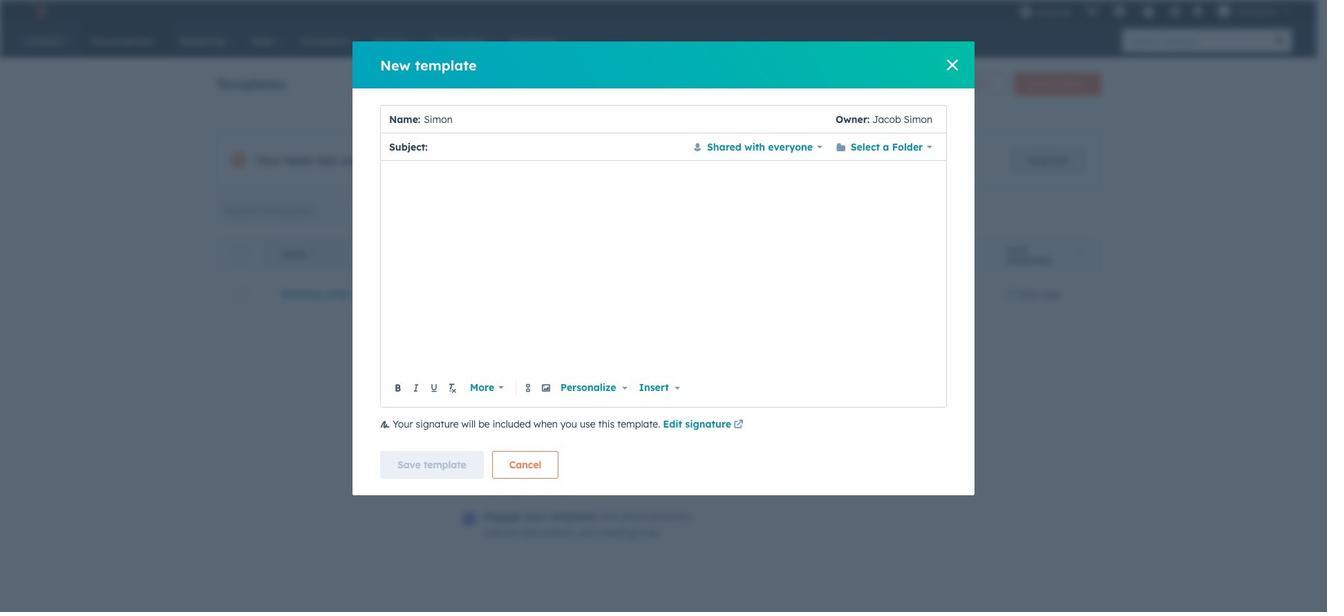 Task type: describe. For each thing, give the bounding box(es) containing it.
link opens in a new window image
[[734, 420, 743, 431]]

link opens in a new window image
[[734, 417, 743, 434]]

close image
[[947, 59, 958, 71]]

marketplaces image
[[1113, 6, 1126, 19]]

Search search field
[[216, 197, 384, 225]]



Task type: locate. For each thing, give the bounding box(es) containing it.
press to sort. element
[[1078, 250, 1083, 261]]

Search HubSpot search field
[[1122, 29, 1268, 53]]

ascending sort. press to sort descending. element
[[310, 250, 315, 261]]

banner
[[216, 69, 1101, 95]]

ascending sort. press to sort descending. image
[[310, 250, 315, 259]]

None text field
[[431, 139, 683, 155]]

press to sort. image
[[1078, 250, 1083, 259]]

dialog
[[353, 41, 975, 496]]

None text field
[[420, 105, 836, 133], [390, 169, 938, 377], [420, 105, 836, 133], [390, 169, 938, 377]]

menu
[[1012, 0, 1300, 22]]

jacob simon image
[[1218, 5, 1230, 17]]



Task type: vqa. For each thing, say whether or not it's contained in the screenshot.
top caret icon
no



